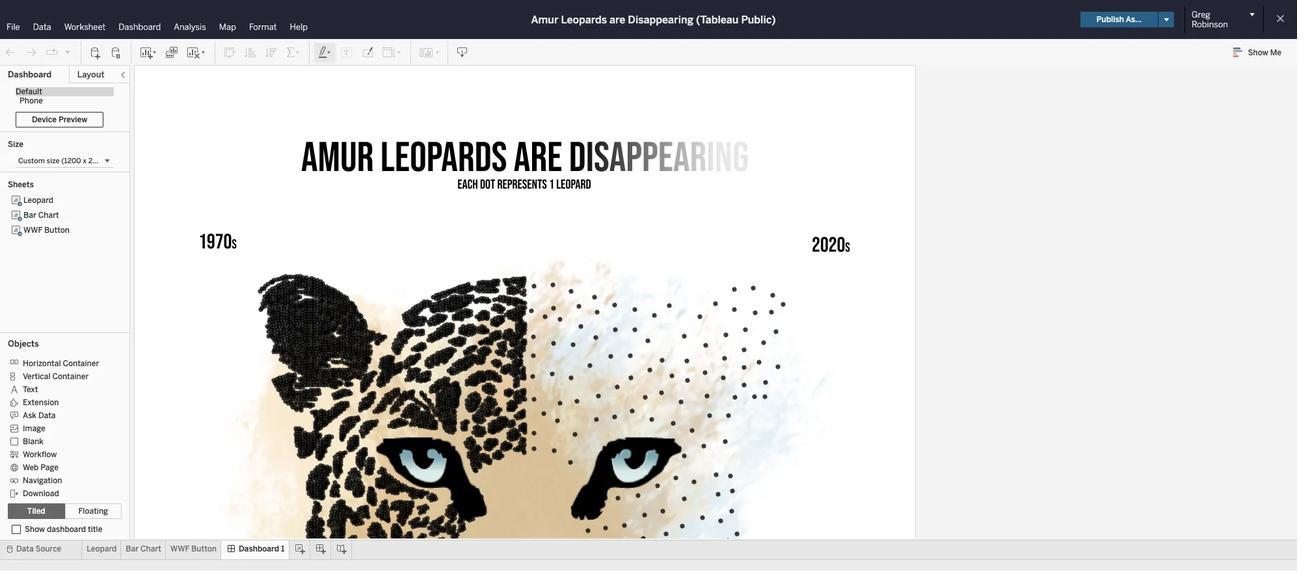 Task type: vqa. For each thing, say whether or not it's contained in the screenshot.
'SEE ALL RESUMES' ELEMENT
no



Task type: locate. For each thing, give the bounding box(es) containing it.
tiled
[[27, 507, 45, 516]]

extension
[[23, 398, 59, 407]]

device
[[32, 115, 57, 124]]

bar chart
[[23, 211, 59, 220], [126, 545, 161, 554]]

default phone
[[16, 87, 43, 105]]

data
[[33, 22, 51, 32], [38, 411, 56, 420], [16, 545, 34, 554]]

format workbook image
[[361, 46, 374, 59]]

1 horizontal spatial leopard
[[87, 545, 117, 554]]

0 vertical spatial bar chart
[[23, 211, 59, 220]]

1 horizontal spatial dashboard
[[119, 22, 161, 32]]

1 horizontal spatial chart
[[141, 545, 161, 554]]

0 vertical spatial show
[[1249, 48, 1269, 57]]

page
[[41, 463, 59, 472]]

container inside option
[[52, 372, 89, 381]]

data up redo icon
[[33, 22, 51, 32]]

container up vertical container option
[[63, 359, 99, 368]]

1 vertical spatial show
[[25, 525, 45, 534]]

undo image
[[4, 46, 17, 59]]

1 horizontal spatial show
[[1249, 48, 1269, 57]]

0 vertical spatial wwf button
[[23, 226, 70, 235]]

x
[[83, 157, 87, 165]]

data for data
[[33, 22, 51, 32]]

0 horizontal spatial dashboard
[[8, 70, 52, 79]]

image
[[23, 424, 45, 433]]

floating
[[78, 507, 108, 516]]

fit image
[[382, 46, 403, 59]]

show labels image
[[340, 46, 353, 59]]

0 horizontal spatial wwf button
[[23, 226, 70, 235]]

new worksheet image
[[139, 46, 158, 59]]

leopard inside list box
[[23, 196, 53, 205]]

2 vertical spatial dashboard
[[239, 545, 279, 554]]

button inside list box
[[44, 226, 70, 235]]

dashboard up new worksheet icon
[[119, 22, 161, 32]]

1 vertical spatial container
[[52, 372, 89, 381]]

horizontal
[[23, 359, 61, 368]]

title
[[88, 525, 102, 534]]

size
[[47, 157, 60, 165]]

wwf
[[23, 226, 42, 235], [171, 545, 189, 554]]

show/hide cards image
[[419, 46, 440, 59]]

pause auto updates image
[[110, 46, 123, 59]]

1 horizontal spatial bar chart
[[126, 545, 161, 554]]

dashboard up default
[[8, 70, 52, 79]]

container
[[63, 359, 99, 368], [52, 372, 89, 381]]

replay animation image
[[46, 46, 59, 59], [64, 48, 72, 56]]

bar
[[23, 211, 36, 220], [126, 545, 139, 554]]

0 horizontal spatial bar chart
[[23, 211, 59, 220]]

container for vertical container
[[52, 372, 89, 381]]

vertical container option
[[8, 370, 112, 383]]

size
[[8, 140, 23, 149]]

sheets
[[8, 180, 34, 189]]

leopard down sheets
[[23, 196, 53, 205]]

amur leopards are disappearing (tableau public)
[[531, 13, 776, 26]]

wwf button
[[23, 226, 70, 235], [171, 545, 217, 554]]

chart
[[38, 211, 59, 220], [141, 545, 161, 554]]

show down tiled
[[25, 525, 45, 534]]

0 vertical spatial chart
[[38, 211, 59, 220]]

button
[[44, 226, 70, 235], [191, 545, 217, 554]]

1 horizontal spatial wwf button
[[171, 545, 217, 554]]

web page option
[[8, 461, 112, 474]]

marks. press enter to open the view data window.. use arrow keys to navigate data visualization elements. image
[[193, 250, 857, 571]]

1 vertical spatial bar chart
[[126, 545, 161, 554]]

0 vertical spatial data
[[33, 22, 51, 32]]

1
[[281, 545, 285, 554]]

phone
[[20, 96, 43, 105]]

1 vertical spatial button
[[191, 545, 217, 554]]

container for horizontal container
[[63, 359, 99, 368]]

wwf inside list box
[[23, 226, 42, 235]]

2 horizontal spatial dashboard
[[239, 545, 279, 554]]

1 vertical spatial leopard
[[87, 545, 117, 554]]

ask data option
[[8, 409, 112, 422]]

0 horizontal spatial leopard
[[23, 196, 53, 205]]

list box
[[8, 193, 122, 329]]

download
[[23, 489, 59, 498]]

0 vertical spatial container
[[63, 359, 99, 368]]

custom
[[18, 157, 45, 165]]

0 vertical spatial button
[[44, 226, 70, 235]]

leopard down "title"
[[87, 545, 117, 554]]

(1200
[[61, 157, 81, 165]]

workflow
[[23, 450, 57, 459]]

file
[[7, 22, 20, 32]]

collapse image
[[119, 71, 127, 79]]

0 vertical spatial dashboard
[[119, 22, 161, 32]]

replay animation image left new data source icon
[[64, 48, 72, 56]]

1 horizontal spatial bar
[[126, 545, 139, 554]]

container down horizontal container at the bottom left of the page
[[52, 372, 89, 381]]

0 horizontal spatial show
[[25, 525, 45, 534]]

data left the source
[[16, 545, 34, 554]]

show left me
[[1249, 48, 1269, 57]]

data down extension
[[38, 411, 56, 420]]

swap rows and columns image
[[223, 46, 236, 59]]

show
[[1249, 48, 1269, 57], [25, 525, 45, 534]]

download option
[[8, 487, 112, 500]]

device preview
[[32, 115, 87, 124]]

show inside 'button'
[[1249, 48, 1269, 57]]

container inside option
[[63, 359, 99, 368]]

as...
[[1126, 15, 1142, 24]]

0 vertical spatial bar
[[23, 211, 36, 220]]

0 vertical spatial wwf
[[23, 226, 42, 235]]

custom size (1200 x 2000)
[[18, 157, 110, 165]]

1 vertical spatial wwf
[[171, 545, 189, 554]]

replay animation image right redo icon
[[46, 46, 59, 59]]

1 horizontal spatial button
[[191, 545, 217, 554]]

data inside "ask data" option
[[38, 411, 56, 420]]

data for data source
[[16, 545, 34, 554]]

0 horizontal spatial button
[[44, 226, 70, 235]]

analysis
[[174, 22, 206, 32]]

horizontal container
[[23, 359, 99, 368]]

0 vertical spatial leopard
[[23, 196, 53, 205]]

2 vertical spatial data
[[16, 545, 34, 554]]

1 vertical spatial data
[[38, 411, 56, 420]]

dashboard left the 1
[[239, 545, 279, 554]]

blank option
[[8, 435, 112, 448]]

leopard
[[23, 196, 53, 205], [87, 545, 117, 554]]

text option
[[8, 383, 112, 396]]

default
[[16, 87, 42, 96]]

are
[[610, 13, 626, 26]]

0 horizontal spatial wwf
[[23, 226, 42, 235]]

dashboard
[[119, 22, 161, 32], [8, 70, 52, 79], [239, 545, 279, 554]]

show for show dashboard title
[[25, 525, 45, 534]]



Task type: describe. For each thing, give the bounding box(es) containing it.
show for show me
[[1249, 48, 1269, 57]]

new data source image
[[89, 46, 102, 59]]

vertical
[[23, 372, 50, 381]]

navigation
[[23, 476, 62, 485]]

navigation option
[[8, 474, 112, 487]]

dashboard
[[47, 525, 86, 534]]

data source
[[16, 545, 61, 554]]

download image
[[456, 46, 469, 59]]

1 vertical spatial wwf button
[[171, 545, 217, 554]]

highlight image
[[318, 46, 333, 59]]

preview
[[59, 115, 87, 124]]

worksheet
[[64, 22, 106, 32]]

clear sheet image
[[186, 46, 207, 59]]

wwf button inside list box
[[23, 226, 70, 235]]

text
[[23, 385, 38, 394]]

publish as... button
[[1081, 12, 1158, 27]]

workflow option
[[8, 448, 112, 461]]

ask
[[23, 411, 36, 420]]

show me
[[1249, 48, 1282, 57]]

objects
[[8, 339, 39, 349]]

greg robinson
[[1192, 10, 1229, 29]]

horizontal container option
[[8, 357, 112, 370]]

web
[[23, 463, 39, 472]]

0 horizontal spatial chart
[[38, 211, 59, 220]]

map
[[219, 22, 236, 32]]

totals image
[[286, 46, 301, 59]]

image image
[[135, 66, 916, 571]]

1 horizontal spatial replay animation image
[[64, 48, 72, 56]]

redo image
[[25, 46, 38, 59]]

show dashboard title
[[25, 525, 102, 534]]

sort descending image
[[265, 46, 278, 59]]

objects list box
[[8, 353, 122, 500]]

public)
[[742, 13, 776, 26]]

web page
[[23, 463, 59, 472]]

amur
[[531, 13, 559, 26]]

format
[[249, 22, 277, 32]]

duplicate image
[[165, 46, 178, 59]]

help
[[290, 22, 308, 32]]

1 horizontal spatial wwf
[[171, 545, 189, 554]]

list box containing leopard
[[8, 193, 122, 329]]

show me button
[[1228, 42, 1294, 62]]

vertical container
[[23, 372, 89, 381]]

sort ascending image
[[244, 46, 257, 59]]

blank
[[23, 437, 44, 446]]

leopards
[[561, 13, 607, 26]]

1 vertical spatial bar
[[126, 545, 139, 554]]

publish
[[1097, 15, 1125, 24]]

bar chart inside list box
[[23, 211, 59, 220]]

1 vertical spatial chart
[[141, 545, 161, 554]]

togglestate option group
[[8, 504, 122, 519]]

source
[[35, 545, 61, 554]]

2000)
[[88, 157, 110, 165]]

extension option
[[8, 396, 112, 409]]

me
[[1271, 48, 1282, 57]]

greg
[[1192, 10, 1211, 20]]

dashboard 1
[[239, 545, 285, 554]]

0 horizontal spatial bar
[[23, 211, 36, 220]]

layout
[[77, 70, 104, 79]]

(tableau
[[696, 13, 739, 26]]

ask data
[[23, 411, 56, 420]]

disappearing
[[628, 13, 694, 26]]

1 vertical spatial dashboard
[[8, 70, 52, 79]]

robinson
[[1192, 20, 1229, 29]]

image option
[[8, 422, 112, 435]]

publish as...
[[1097, 15, 1142, 24]]

0 horizontal spatial replay animation image
[[46, 46, 59, 59]]

device preview button
[[16, 112, 104, 128]]



